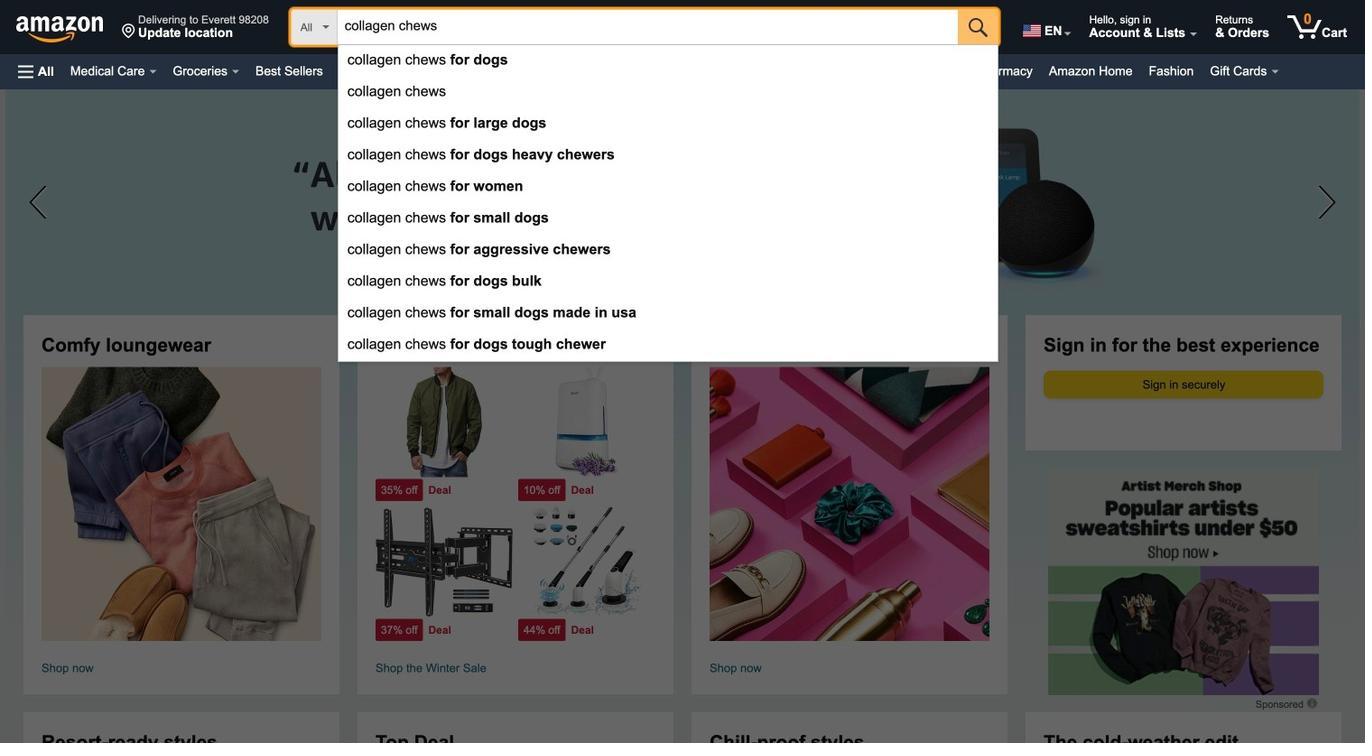 Task type: locate. For each thing, give the bounding box(es) containing it.
main content
[[0, 89, 1366, 743]]

mounting dream tv wall mount for 32-65 inch tv, tv mount with swivel and tilt, full motion tv bracket with articulating dual arms, fits 16inch studs, max vesa 400x400 mm, 99lbs, md2380 image
[[376, 507, 513, 617]]

comfy loungewear image
[[11, 367, 353, 641]]

none search field inside navigation navigation
[[291, 9, 999, 47]]

None submit
[[959, 9, 999, 45]]

None search field
[[291, 9, 999, 47]]

"alexa, remind me to workout everyday at 6am." image
[[5, 89, 1360, 631]]

coofandy men's bomber jackets lightweight fashion windbreaker front zip fall winter jackets army green xl image
[[376, 367, 513, 478]]



Task type: describe. For each thing, give the bounding box(es) containing it.
navigation navigation
[[0, 0, 1366, 362]]

keimi electric spin scrubber, 2024 new cordless voice prompt shower cleaning brush with 8 replaceable brush heads, 3 adjustable speeds, and adjustable extension handle for bathroom floor tile image
[[519, 507, 656, 617]]

shop winter sale deals image
[[679, 367, 1021, 641]]

levoit 4l humidifiers for bedroom large room & essential oil diffuser, quiet cool mist for home, baby and plants, last up to 40hours, dual 360° rotation nozzles, handle design, auto shut off, blue image
[[519, 367, 656, 478]]

amazon image
[[16, 16, 104, 43]]

none submit inside search field
[[959, 9, 999, 45]]

Search Amazon text field
[[338, 10, 959, 44]]

sponsored ad element
[[1049, 470, 1320, 696]]



Task type: vqa. For each thing, say whether or not it's contained in the screenshot.
SUBMIT on the right top
yes



